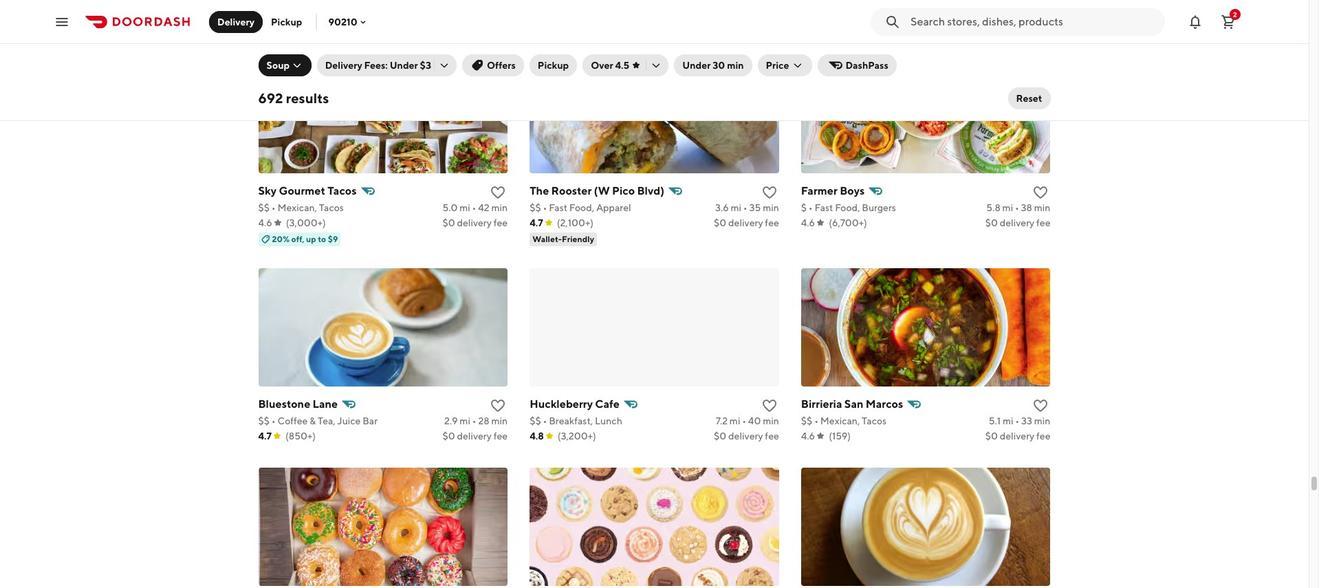 Task type: locate. For each thing, give the bounding box(es) containing it.
$$ for the
[[530, 202, 541, 213]]

0 horizontal spatial click to add this store to your saved list image
[[761, 184, 778, 201]]

1 horizontal spatial under
[[683, 60, 711, 71]]

2 under from the left
[[683, 60, 711, 71]]

1 horizontal spatial food,
[[835, 202, 860, 213]]

4.6 for birrieria san marcos
[[801, 430, 815, 441]]

tacos
[[328, 184, 357, 197], [319, 202, 344, 213], [862, 415, 887, 426]]

• right $
[[809, 202, 813, 213]]

4.7 left (850+)
[[258, 430, 272, 441]]

mi right '5.1' at right bottom
[[1003, 415, 1014, 426]]

$​0
[[985, 4, 998, 15], [443, 217, 455, 228], [714, 217, 727, 228], [985, 217, 998, 228], [443, 430, 455, 441], [714, 430, 727, 441], [985, 430, 998, 441]]

1 vertical spatial delivery
[[325, 60, 362, 71]]

$$ up the 4.8 at the bottom
[[530, 415, 541, 426]]

delivery for birrieria san marcos
[[1000, 430, 1035, 441]]

fee
[[1037, 4, 1051, 15], [494, 217, 508, 228], [765, 217, 779, 228], [1037, 217, 1051, 228], [494, 430, 508, 441], [765, 430, 779, 441], [1037, 430, 1051, 441]]

$​0 delivery fee for birrieria san marcos
[[985, 430, 1051, 441]]

0 horizontal spatial pickup
[[271, 16, 302, 27]]

min right 38
[[1034, 202, 1051, 213]]

food, up (2,100+)
[[569, 202, 594, 213]]

1 horizontal spatial click to add this store to your saved list image
[[1033, 397, 1049, 414]]

• down sky
[[272, 202, 276, 213]]

42
[[478, 202, 490, 213]]

4.7 up wallet-
[[530, 217, 543, 228]]

fee for the rooster (w pico blvd)
[[765, 217, 779, 228]]

$$ • mexican, tacos up (159)
[[801, 415, 887, 426]]

1 fast from the left
[[549, 202, 568, 213]]

click to add this store to your saved list image up 7.2 mi • 40 min
[[761, 397, 778, 414]]

• down birrieria
[[814, 415, 819, 426]]

$​0 for bluestone lane
[[443, 430, 455, 441]]

mi for bluestone lane
[[460, 415, 470, 426]]

7.2
[[716, 415, 728, 426]]

tacos down sky gourmet tacos
[[319, 202, 344, 213]]

1 horizontal spatial pickup button
[[530, 54, 577, 76]]

1 horizontal spatial 4.7
[[530, 217, 543, 228]]

pickup left over
[[538, 60, 569, 71]]

under
[[390, 60, 418, 71], [683, 60, 711, 71]]

pickup for the bottom the pickup button
[[538, 60, 569, 71]]

fast down rooster
[[549, 202, 568, 213]]

1 vertical spatial tacos
[[319, 202, 344, 213]]

5.0 mi • 42 min
[[443, 202, 508, 213]]

under left 30
[[683, 60, 711, 71]]

33
[[1021, 415, 1032, 426]]

delivery for farmer boys
[[1000, 217, 1035, 228]]

mi right 7.2
[[730, 415, 740, 426]]

5.8 mi • 38 min
[[987, 202, 1051, 213]]

4.6 down $
[[801, 217, 815, 228]]

2.9 mi • 28 min
[[444, 415, 508, 426]]

pico
[[612, 184, 635, 197]]

fast
[[549, 202, 568, 213], [815, 202, 833, 213]]

click to add this store to your saved list image
[[761, 184, 778, 201], [1033, 397, 1049, 414]]

0 horizontal spatial 4.7
[[258, 430, 272, 441]]

0 horizontal spatial $$ • mexican, tacos
[[258, 202, 344, 213]]

Store search: begin typing to search for stores available on DoorDash text field
[[911, 14, 1157, 29]]

$$ down bluestone at left bottom
[[258, 415, 270, 426]]

min right 40
[[763, 415, 779, 426]]

4.6 left (159)
[[801, 430, 815, 441]]

$​0 delivery fee for the rooster (w pico blvd)
[[714, 217, 779, 228]]

notification bell image
[[1187, 13, 1204, 30]]

1 horizontal spatial fast
[[815, 202, 833, 213]]

1 horizontal spatial mexican,
[[820, 415, 860, 426]]

lane
[[313, 397, 338, 410]]

(1,700+)
[[286, 3, 322, 14]]

fees:
[[364, 60, 388, 71]]

min for farmer boys
[[1034, 202, 1051, 213]]

click to add this store to your saved list image for farmer boys
[[1033, 184, 1049, 201]]

4.4
[[258, 3, 272, 14]]

click to add this store to your saved list image up 5.8 mi • 38 min
[[1033, 184, 1049, 201]]

2 button
[[1215, 8, 1242, 35]]

1 horizontal spatial $$ • mexican, tacos
[[801, 415, 887, 426]]

0 horizontal spatial fast
[[549, 202, 568, 213]]

pickup button up soup button
[[263, 11, 311, 33]]

4.6 up 20%
[[258, 217, 272, 228]]

fee for farmer boys
[[1037, 217, 1051, 228]]

min right 42
[[491, 202, 508, 213]]

7.2 mi • 40 min
[[716, 415, 779, 426]]

wallet-
[[532, 234, 562, 244]]

$​0 delivery fee
[[985, 4, 1051, 15], [443, 217, 508, 228], [714, 217, 779, 228], [985, 217, 1051, 228], [443, 430, 508, 441], [714, 430, 779, 441], [985, 430, 1051, 441]]

0 vertical spatial delivery
[[217, 16, 255, 27]]

min for sky gourmet tacos
[[491, 202, 508, 213]]

2 food, from the left
[[835, 202, 860, 213]]

0 horizontal spatial food,
[[569, 202, 594, 213]]

4.6 for sky gourmet tacos
[[258, 217, 272, 228]]

$$ • breakfast, lunch
[[530, 415, 622, 426]]

(10,700+)
[[829, 4, 872, 15]]

0 vertical spatial pickup
[[271, 16, 302, 27]]

fee for sky gourmet tacos
[[494, 217, 508, 228]]

pickup down (1,700+)
[[271, 16, 302, 27]]

min right 30
[[727, 60, 744, 71]]

• left coffee
[[272, 415, 276, 426]]

burgers
[[862, 202, 896, 213]]

the rooster (w pico blvd)
[[530, 184, 664, 197]]

4.6 for farmer boys
[[801, 217, 815, 228]]

•
[[272, 202, 276, 213], [472, 202, 476, 213], [543, 202, 547, 213], [743, 202, 748, 213], [809, 202, 813, 213], [1015, 202, 1019, 213], [272, 415, 276, 426], [472, 415, 476, 426], [543, 415, 547, 426], [742, 415, 746, 426], [814, 415, 819, 426], [1016, 415, 1020, 426]]

min
[[727, 60, 744, 71], [491, 202, 508, 213], [763, 202, 779, 213], [1034, 202, 1051, 213], [491, 415, 508, 426], [763, 415, 779, 426], [1034, 415, 1051, 426]]

1 food, from the left
[[569, 202, 594, 213]]

delivery
[[217, 16, 255, 27], [325, 60, 362, 71]]

$$ • mexican, tacos for gourmet
[[258, 202, 344, 213]]

min right "28"
[[491, 415, 508, 426]]

click to add this store to your saved list image
[[490, 184, 506, 201], [1033, 184, 1049, 201], [490, 397, 506, 414], [761, 397, 778, 414]]

mi right '2.9'
[[460, 415, 470, 426]]

1 vertical spatial click to add this store to your saved list image
[[1033, 397, 1049, 414]]

mi for sky gourmet tacos
[[460, 202, 470, 213]]

0 horizontal spatial mexican,
[[278, 202, 317, 213]]

tea,
[[318, 415, 335, 426]]

min right 33
[[1034, 415, 1051, 426]]

(3,000+)
[[286, 217, 326, 228]]

5.8
[[987, 202, 1001, 213]]

mi for farmer boys
[[1003, 202, 1013, 213]]

mi right "5.0"
[[460, 202, 470, 213]]

pickup button
[[263, 11, 311, 33], [530, 54, 577, 76]]

food, for rooster
[[569, 202, 594, 213]]

the
[[530, 184, 549, 197]]

1 vertical spatial $$ • mexican, tacos
[[801, 415, 887, 426]]

tacos for birrieria san marcos
[[862, 415, 887, 426]]

$$ • coffee & tea, juice bar
[[258, 415, 378, 426]]

30
[[713, 60, 725, 71]]

fee for huckleberry cafe
[[765, 430, 779, 441]]

pickup button left over
[[530, 54, 577, 76]]

mexican, up (159)
[[820, 415, 860, 426]]

click to add this store to your saved list image for birrieria san marcos
[[1033, 397, 1049, 414]]

min for huckleberry cafe
[[763, 415, 779, 426]]

blvd)
[[637, 184, 664, 197]]

mexican,
[[278, 202, 317, 213], [820, 415, 860, 426]]

under 30 min button
[[674, 54, 752, 76]]

0 vertical spatial pickup button
[[263, 11, 311, 33]]

tacos right gourmet
[[328, 184, 357, 197]]

fast down "farmer" on the right
[[815, 202, 833, 213]]

$​0 for birrieria san marcos
[[985, 430, 998, 441]]

2 fast from the left
[[815, 202, 833, 213]]

click to add this store to your saved list image up 3.6 mi • 35 min
[[761, 184, 778, 201]]

under left $3
[[390, 60, 418, 71]]

$$ • mexican, tacos for san
[[801, 415, 887, 426]]

$$ • mexican, tacos up (3,000+)
[[258, 202, 344, 213]]

mi
[[460, 202, 470, 213], [731, 202, 742, 213], [1003, 202, 1013, 213], [460, 415, 470, 426], [730, 415, 740, 426], [1003, 415, 1014, 426]]

delivery for delivery
[[217, 16, 255, 27]]

4.7
[[530, 217, 543, 228], [258, 430, 272, 441]]

off,
[[291, 234, 304, 244]]

fast for farmer
[[815, 202, 833, 213]]

gourmet
[[279, 184, 325, 197]]

min for the rooster (w pico blvd)
[[763, 202, 779, 213]]

click to add this store to your saved list image up 2.9 mi • 28 min
[[490, 397, 506, 414]]

$$ down the on the left of page
[[530, 202, 541, 213]]

delivery inside the delivery button
[[217, 16, 255, 27]]

38
[[1021, 202, 1032, 213]]

0 vertical spatial mexican,
[[278, 202, 317, 213]]

$$ down birrieria
[[801, 415, 813, 426]]

price
[[766, 60, 789, 71]]

1 horizontal spatial delivery
[[325, 60, 362, 71]]

• down the on the left of page
[[543, 202, 547, 213]]

mi right 5.8
[[1003, 202, 1013, 213]]

1 horizontal spatial pickup
[[538, 60, 569, 71]]

to
[[318, 234, 326, 244]]

bar
[[363, 415, 378, 426]]

min right 35
[[763, 202, 779, 213]]

click to add this store to your saved list image for the rooster (w pico blvd)
[[761, 184, 778, 201]]

delivery for bluestone lane
[[457, 430, 492, 441]]

click to add this store to your saved list image up 5.1 mi • 33 min
[[1033, 397, 1049, 414]]

mexican, up (3,000+)
[[278, 202, 317, 213]]

1 vertical spatial 4.7
[[258, 430, 272, 441]]

food, for boys
[[835, 202, 860, 213]]

delivery for delivery fees: under $3
[[325, 60, 362, 71]]

0 vertical spatial $$ • mexican, tacos
[[258, 202, 344, 213]]

1 vertical spatial pickup
[[538, 60, 569, 71]]

open menu image
[[54, 13, 70, 30]]

692 results
[[258, 90, 329, 106]]

$​0 delivery fee for huckleberry cafe
[[714, 430, 779, 441]]

2 vertical spatial tacos
[[862, 415, 887, 426]]

(2,100+)
[[557, 217, 594, 228]]

food,
[[569, 202, 594, 213], [835, 202, 860, 213]]

$​0 for the rooster (w pico blvd)
[[714, 217, 727, 228]]

• left 33
[[1016, 415, 1020, 426]]

1 vertical spatial mexican,
[[820, 415, 860, 426]]

food, up (6,700+)
[[835, 202, 860, 213]]

tacos down marcos at the bottom of page
[[862, 415, 887, 426]]

4.6
[[258, 217, 272, 228], [801, 217, 815, 228], [801, 430, 815, 441]]

offers button
[[462, 54, 524, 76]]

delivery
[[1000, 4, 1035, 15], [457, 217, 492, 228], [728, 217, 763, 228], [1000, 217, 1035, 228], [457, 430, 492, 441], [728, 430, 763, 441], [1000, 430, 1035, 441]]

0 vertical spatial click to add this store to your saved list image
[[761, 184, 778, 201]]

0 horizontal spatial under
[[390, 60, 418, 71]]

soup
[[267, 60, 290, 71]]

4.7 for the rooster (w pico blvd)
[[530, 217, 543, 228]]

0 vertical spatial 4.7
[[530, 217, 543, 228]]

35
[[749, 202, 761, 213]]

min for birrieria san marcos
[[1034, 415, 1051, 426]]

0 horizontal spatial delivery
[[217, 16, 255, 27]]

mi right the 3.6
[[731, 202, 742, 213]]

$$ down sky
[[258, 202, 270, 213]]

4.8
[[530, 430, 544, 441]]

4.7 for bluestone lane
[[258, 430, 272, 441]]

click to add this store to your saved list image for bluestone lane
[[490, 397, 506, 414]]

click to add this store to your saved list image for sky gourmet tacos
[[490, 184, 506, 201]]

• left 35
[[743, 202, 748, 213]]

breakfast,
[[549, 415, 593, 426]]

click to add this store to your saved list image up 5.0 mi • 42 min
[[490, 184, 506, 201]]



Task type: vqa. For each thing, say whether or not it's contained in the screenshot.
Alcohol icon
no



Task type: describe. For each thing, give the bounding box(es) containing it.
(3,200+)
[[558, 430, 596, 441]]

birrieria san marcos
[[801, 397, 903, 410]]

(159)
[[829, 430, 851, 441]]

5.0
[[443, 202, 458, 213]]

pickup for leftmost the pickup button
[[271, 16, 302, 27]]

farmer
[[801, 184, 838, 197]]

bluestone lane
[[258, 397, 338, 410]]

reset
[[1016, 93, 1042, 104]]

3 items, open order cart image
[[1220, 13, 1237, 30]]

(w
[[594, 184, 610, 197]]

fee for bluestone lane
[[494, 430, 508, 441]]

$​0 for farmer boys
[[985, 217, 998, 228]]

1 vertical spatial pickup button
[[530, 54, 577, 76]]

$​0 for sky gourmet tacos
[[443, 217, 455, 228]]

692
[[258, 90, 283, 106]]

huckleberry cafe
[[530, 397, 620, 410]]

min for bluestone lane
[[491, 415, 508, 426]]

mexican, for san
[[820, 415, 860, 426]]

28
[[478, 415, 490, 426]]

delivery for huckleberry cafe
[[728, 430, 763, 441]]

friendly
[[562, 234, 594, 244]]

under inside "button"
[[683, 60, 711, 71]]

over
[[591, 60, 613, 71]]

(850+)
[[285, 430, 316, 441]]

• left 42
[[472, 202, 476, 213]]

birrieria
[[801, 397, 842, 410]]

$3
[[420, 60, 431, 71]]

sky
[[258, 184, 277, 197]]

dashpass
[[846, 60, 889, 71]]

$​0 delivery fee for bluestone lane
[[443, 430, 508, 441]]

90210
[[328, 16, 357, 27]]

farmer boys
[[801, 184, 865, 197]]

40
[[748, 415, 761, 426]]

coffee
[[278, 415, 308, 426]]

click to add this store to your saved list image for huckleberry cafe
[[761, 397, 778, 414]]

mexican, for gourmet
[[278, 202, 317, 213]]

mi for huckleberry cafe
[[730, 415, 740, 426]]

huckleberry
[[530, 397, 593, 410]]

$​0 for huckleberry cafe
[[714, 430, 727, 441]]

delivery for sky gourmet tacos
[[457, 217, 492, 228]]

sky gourmet tacos
[[258, 184, 357, 197]]

delivery button
[[209, 11, 263, 33]]

0 vertical spatial tacos
[[328, 184, 357, 197]]

• left 38
[[1015, 202, 1019, 213]]

$$ for birrieria
[[801, 415, 813, 426]]

delivery for the rooster (w pico blvd)
[[728, 217, 763, 228]]

lunch
[[595, 415, 622, 426]]

0 horizontal spatial pickup button
[[263, 11, 311, 33]]

$ • fast food, burgers
[[801, 202, 896, 213]]

2.9
[[444, 415, 458, 426]]

juice
[[337, 415, 361, 426]]

$
[[801, 202, 807, 213]]

5.1
[[989, 415, 1001, 426]]

dashpass button
[[818, 54, 897, 76]]

boys
[[840, 184, 865, 197]]

3.6 mi • 35 min
[[715, 202, 779, 213]]

tacos for sky gourmet tacos
[[319, 202, 344, 213]]

delivery fees: under $3
[[325, 60, 431, 71]]

• left "28"
[[472, 415, 476, 426]]

5.1 mi • 33 min
[[989, 415, 1051, 426]]

rooster
[[551, 184, 592, 197]]

$$ • fast food, apparel
[[530, 202, 631, 213]]

3.6
[[715, 202, 729, 213]]

$9
[[328, 234, 338, 244]]

reset button
[[1008, 87, 1051, 109]]

up
[[306, 234, 316, 244]]

san
[[845, 397, 864, 410]]

(6,700+)
[[829, 217, 867, 228]]

over 4.5
[[591, 60, 630, 71]]

4.5
[[615, 60, 630, 71]]

min inside "button"
[[727, 60, 744, 71]]

$$ for huckleberry
[[530, 415, 541, 426]]

mi for the rooster (w pico blvd)
[[731, 202, 742, 213]]

$$ for bluestone
[[258, 415, 270, 426]]

wallet-friendly
[[532, 234, 594, 244]]

results
[[286, 90, 329, 106]]

cafe
[[595, 397, 620, 410]]

marcos
[[866, 397, 903, 410]]

$$ for sky
[[258, 202, 270, 213]]

bluestone
[[258, 397, 310, 410]]

$​0 delivery fee for sky gourmet tacos
[[443, 217, 508, 228]]

$​0 delivery fee for farmer boys
[[985, 217, 1051, 228]]

fast for the
[[549, 202, 568, 213]]

price button
[[758, 54, 813, 76]]

over 4.5 button
[[583, 54, 669, 76]]

fee for birrieria san marcos
[[1037, 430, 1051, 441]]

2
[[1233, 10, 1237, 18]]

&
[[310, 415, 316, 426]]

under 30 min
[[683, 60, 744, 71]]

90210 button
[[328, 16, 368, 27]]

mi for birrieria san marcos
[[1003, 415, 1014, 426]]

• left 40
[[742, 415, 746, 426]]

20% off, up to $9
[[272, 234, 338, 244]]

apparel
[[596, 202, 631, 213]]

20%
[[272, 234, 290, 244]]

1 under from the left
[[390, 60, 418, 71]]

offers
[[487, 60, 516, 71]]

• up the 4.8 at the bottom
[[543, 415, 547, 426]]



